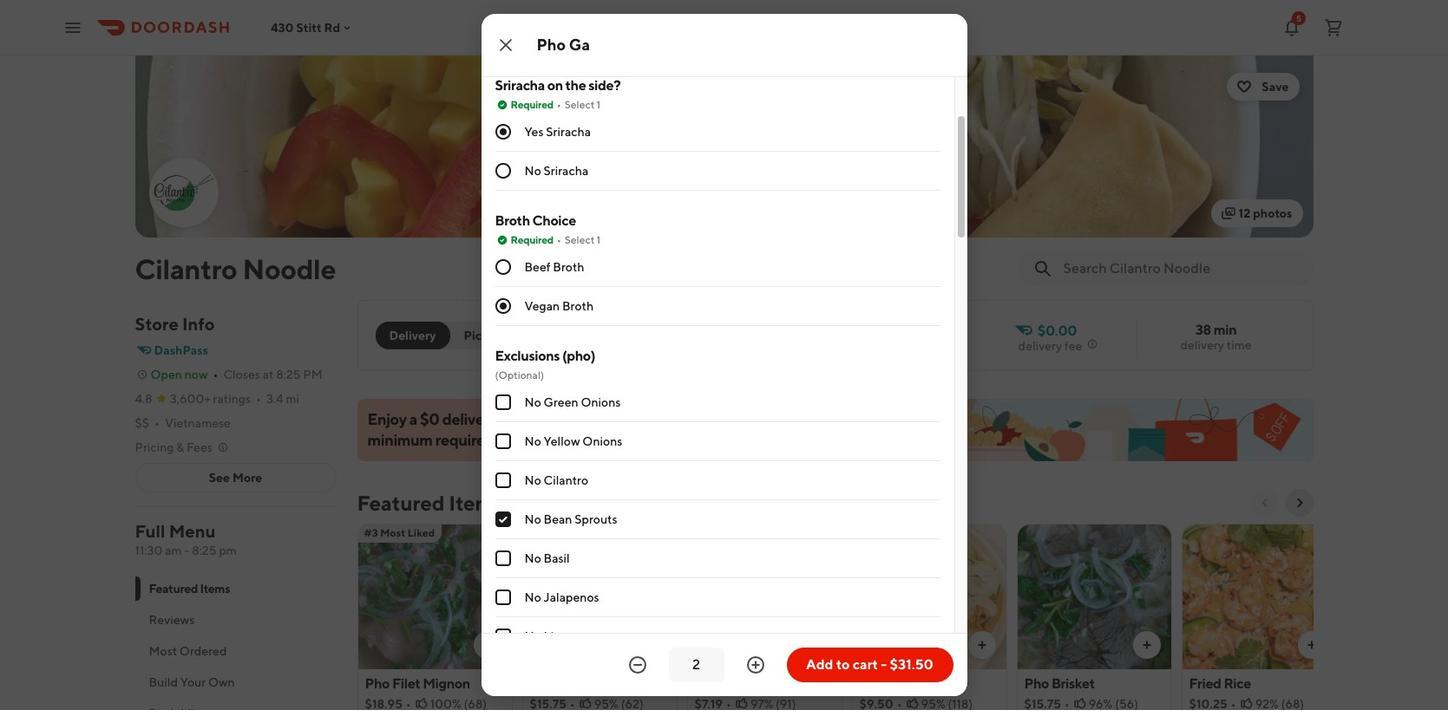 Task type: locate. For each thing, give the bounding box(es) containing it.
1 horizontal spatial noodle
[[923, 676, 968, 692]]

1 inside sriracha on the side? group
[[597, 98, 601, 111]]

3 add item to cart image from the left
[[1304, 639, 1318, 652]]

at
[[263, 368, 274, 382]]

0 horizontal spatial cilantro
[[135, 252, 237, 285]]

1 vertical spatial featured items
[[149, 582, 230, 596]]

No Lime checkbox
[[495, 629, 511, 645]]

save button
[[1227, 73, 1299, 101]]

- inside full menu 11:30 am - 8:25 pm
[[184, 544, 190, 558]]

pho brisket button
[[1016, 524, 1172, 711]]

0 horizontal spatial items
[[200, 582, 230, 596]]

beef for yes sriracha • beef broth
[[589, 5, 615, 19]]

select inside broth choice group
[[565, 234, 595, 247]]

No Green Onions checkbox
[[495, 395, 511, 411]]

add item to cart image
[[810, 639, 824, 652], [975, 639, 989, 652], [1304, 639, 1318, 652]]

exclusions
[[495, 348, 560, 365]]

No Jalapenos checkbox
[[495, 590, 511, 606]]

cilantro inside exclusions (pho) group
[[544, 474, 588, 488]]

select
[[565, 98, 595, 111], [565, 234, 595, 247]]

close pho ga image
[[495, 35, 516, 56]]

items down 'no cilantro' option
[[449, 491, 502, 515]]

2 add item to cart image from the left
[[975, 639, 989, 652]]

• select 1 inside sriracha on the side? group
[[557, 98, 601, 111]]

$$ • vietnamese
[[135, 416, 231, 430]]

increase quantity by 1 image
[[745, 655, 766, 676]]

1 vertical spatial noodle
[[923, 676, 968, 692]]

pho filet mignon
[[365, 676, 470, 692]]

• inside sriracha on the side? group
[[557, 98, 561, 111]]

yes for yes sriracha
[[524, 125, 544, 139]]

yes inside sriracha on the side? group
[[524, 125, 544, 139]]

1 horizontal spatial on
[[547, 77, 563, 94]]

Beef Broth radio
[[495, 260, 511, 275]]

liked right #2
[[737, 527, 765, 540]]

0 vertical spatial • select 1
[[557, 98, 601, 111]]

build your own
[[149, 676, 235, 690]]

exclusions (pho) (optional)
[[495, 348, 595, 382]]

0 horizontal spatial featured items
[[149, 582, 230, 596]]

1 vertical spatial featured
[[149, 582, 198, 596]]

featured up 'reviews'
[[149, 582, 198, 596]]

• select 1 for on
[[557, 98, 601, 111]]

a
[[409, 410, 417, 429]]

1 vertical spatial fee
[[500, 410, 522, 429]]

sriracha for yes sriracha • beef broth
[[534, 5, 579, 19]]

pho inside dialog
[[537, 36, 566, 54]]

1 vertical spatial • select 1
[[557, 234, 601, 247]]

2 horizontal spatial delivery
[[1180, 338, 1224, 352]]

lime
[[544, 630, 571, 644]]

1 for sriracha on the side?
[[597, 98, 601, 111]]

required inside broth choice group
[[511, 234, 553, 247]]

select down the
[[565, 98, 595, 111]]

430 stitt rd
[[271, 20, 340, 34]]

0 vertical spatial on
[[547, 77, 563, 94]]

2 • select 1 from the top
[[557, 234, 601, 247]]

delivery fee
[[1018, 339, 1082, 353]]

add item to cart image
[[1140, 639, 1154, 652]]

see
[[209, 471, 230, 485]]

to
[[836, 657, 850, 673]]

no inside button
[[800, 5, 817, 19]]

closes
[[223, 368, 260, 382]]

sriracha on the side?
[[495, 77, 621, 94]]

most inside button
[[149, 645, 177, 659]]

2 1 from the top
[[597, 234, 601, 247]]

1 vertical spatial 1
[[597, 234, 601, 247]]

1 horizontal spatial add item to cart image
[[975, 639, 989, 652]]

yes up $15.75
[[512, 5, 531, 19]]

no for no basil
[[524, 552, 541, 566]]

0 horizontal spatial beef
[[524, 261, 551, 274]]

- right cart on the bottom right
[[881, 657, 887, 673]]

no for no sriracha
[[524, 164, 541, 178]]

fresh rolls image
[[688, 524, 841, 670]]

0 vertical spatial items
[[449, 491, 502, 515]]

1 horizontal spatial liked
[[737, 527, 765, 540]]

8:25 down menu
[[192, 544, 217, 558]]

#3
[[364, 527, 378, 540]]

on left the
[[547, 77, 563, 94]]

1 vertical spatial items
[[200, 582, 230, 596]]

1 vertical spatial onions
[[582, 435, 622, 449]]

1 vertical spatial cilantro
[[544, 474, 588, 488]]

no for no cilantro
[[524, 474, 541, 488]]

0 horizontal spatial fee
[[500, 410, 522, 429]]

3.4 mi
[[266, 392, 299, 406]]

cilantro noodle
[[135, 252, 336, 285]]

featured
[[357, 491, 445, 515], [149, 582, 198, 596]]

No Cilantro checkbox
[[495, 473, 511, 489]]

1 • select 1 from the top
[[557, 98, 601, 111]]

2 required from the top
[[511, 234, 553, 247]]

sriracha inside button
[[820, 5, 864, 19]]

$5
[[651, 410, 669, 429]]

• select 1 down choice
[[557, 234, 601, 247]]

onions down first
[[582, 435, 622, 449]]

vegan
[[524, 300, 560, 313]]

0 vertical spatial -
[[184, 544, 190, 558]]

the
[[565, 77, 586, 94]]

onions for no yellow onions
[[582, 435, 622, 449]]

liked down "featured items" heading
[[408, 527, 435, 540]]

delivery
[[389, 329, 436, 343]]

notification bell image
[[1281, 17, 1302, 38]]

fee
[[1065, 339, 1082, 353], [500, 410, 522, 429]]

brisket
[[1051, 676, 1095, 692]]

liked for filet
[[408, 527, 435, 540]]

exclusions (pho) group
[[495, 347, 940, 711]]

add item to cart image for noodle
[[975, 639, 989, 652]]

1 inside broth choice group
[[597, 234, 601, 247]]

featured items up 'reviews'
[[149, 582, 230, 596]]

0 vertical spatial 1
[[597, 98, 601, 111]]

broth
[[617, 5, 649, 19], [903, 5, 934, 19], [495, 213, 530, 229], [553, 261, 584, 274], [562, 300, 594, 313]]

- inside button
[[881, 657, 887, 673]]

2 liked from the left
[[737, 527, 765, 540]]

required down sriracha on the side?
[[511, 98, 553, 111]]

rice
[[1224, 676, 1251, 692]]

cilantro
[[135, 252, 237, 285], [544, 474, 588, 488]]

now
[[185, 368, 208, 382]]

liked right the #1
[[900, 527, 928, 540]]

beef inside broth choice group
[[524, 261, 551, 274]]

pho filet mignon image
[[358, 524, 511, 670]]

pho inside button
[[1024, 676, 1049, 692]]

Pickup radio
[[439, 322, 517, 350]]

noodle
[[243, 252, 336, 285], [923, 676, 968, 692]]

pho left 'ga'
[[537, 36, 566, 54]]

0 horizontal spatial liked
[[408, 527, 435, 540]]

0 vertical spatial required
[[511, 98, 553, 111]]

Item Search search field
[[1063, 259, 1299, 279]]

0 horizontal spatial on
[[525, 410, 542, 429]]

0 horizontal spatial noodle
[[243, 252, 336, 285]]

• select 1 for choice
[[557, 234, 601, 247]]

1 liked from the left
[[408, 527, 435, 540]]

cilantro up store info
[[135, 252, 237, 285]]

yellow
[[544, 435, 580, 449]]

#2 most liked
[[694, 527, 765, 540]]

vietnamese
[[165, 416, 231, 430]]

1 required from the top
[[511, 98, 553, 111]]

1 horizontal spatial featured
[[357, 491, 445, 515]]

yes right yes sriracha option
[[524, 125, 544, 139]]

pho ga
[[537, 36, 590, 54]]

pho left brisket
[[1024, 676, 1049, 692]]

0 vertical spatial fee
[[1065, 339, 1082, 353]]

1 horizontal spatial featured items
[[357, 491, 502, 515]]

required
[[511, 98, 553, 111], [511, 234, 553, 247]]

0 vertical spatial select
[[565, 98, 595, 111]]

on left your
[[525, 410, 542, 429]]

1 horizontal spatial items
[[449, 491, 502, 515]]

featured items
[[357, 491, 502, 515], [149, 582, 230, 596]]

beef for no sriracha • beef broth
[[874, 5, 900, 19]]

0 vertical spatial featured
[[357, 491, 445, 515]]

0 horizontal spatial delivery
[[442, 410, 497, 429]]

required down the broth choice
[[511, 234, 553, 247]]

Delivery radio
[[375, 322, 450, 350]]

pho brisket
[[1024, 676, 1095, 692]]

no
[[800, 5, 817, 19], [524, 164, 541, 178], [524, 396, 541, 410], [524, 435, 541, 449], [524, 474, 541, 488], [524, 513, 541, 527], [524, 552, 541, 566], [524, 591, 541, 605], [524, 630, 541, 644]]

• select 1 down the
[[557, 98, 601, 111]]

required.
[[435, 431, 498, 449]]

no inside sriracha on the side? group
[[524, 164, 541, 178]]

beef inside button
[[874, 5, 900, 19]]

on
[[547, 77, 563, 94], [525, 410, 542, 429]]

cilantro down yellow
[[544, 474, 588, 488]]

0 vertical spatial onions
[[581, 396, 621, 410]]

1 horizontal spatial pho
[[537, 36, 566, 54]]

2 horizontal spatial add item to cart image
[[1304, 639, 1318, 652]]

no lime
[[524, 630, 571, 644]]

pho left filet
[[365, 676, 390, 692]]

dashpass
[[154, 344, 208, 357]]

1 horizontal spatial beef
[[589, 5, 615, 19]]

1 vertical spatial yes
[[524, 125, 544, 139]]

sriracha
[[534, 5, 579, 19], [820, 5, 864, 19], [495, 77, 545, 94], [546, 125, 591, 139], [544, 164, 589, 178]]

pho ga dialog
[[481, 0, 1064, 711]]

0 vertical spatial 8:25
[[276, 368, 301, 382]]

most right #2
[[710, 527, 735, 540]]

$15.75
[[512, 30, 549, 44]]

1 select from the top
[[565, 98, 595, 111]]

- right 'am'
[[184, 544, 190, 558]]

No Yellow Onions checkbox
[[495, 434, 511, 450]]

onions up first
[[581, 396, 621, 410]]

most up build
[[149, 645, 177, 659]]

1 horizontal spatial -
[[881, 657, 887, 673]]

(optional)
[[495, 369, 544, 382]]

cilantro noodle image
[[135, 56, 1313, 238], [151, 160, 216, 226]]

3.4
[[266, 392, 283, 406]]

vegan broth
[[524, 300, 594, 313]]

2 horizontal spatial beef
[[874, 5, 900, 19]]

select for choice
[[565, 234, 595, 247]]

1 vertical spatial select
[[565, 234, 595, 247]]

most right the #1
[[873, 527, 898, 540]]

most
[[380, 527, 405, 540], [710, 527, 735, 540], [873, 527, 898, 540], [149, 645, 177, 659]]

• select 1
[[557, 98, 601, 111], [557, 234, 601, 247]]

featured items up #3 most liked
[[357, 491, 502, 515]]

liked for noodle
[[900, 527, 928, 540]]

order methods option group
[[375, 322, 517, 350]]

noodle for cilantro noodle
[[243, 252, 336, 285]]

select down choice
[[565, 234, 595, 247]]

2 horizontal spatial liked
[[900, 527, 928, 540]]

open menu image
[[62, 17, 83, 38]]

1 add item to cart image from the left
[[810, 639, 824, 652]]

pho
[[537, 36, 566, 54], [365, 676, 390, 692], [1024, 676, 1049, 692]]

1 1 from the top
[[597, 98, 601, 111]]

No Bean Sprouts checkbox
[[495, 512, 511, 528]]

mignon
[[423, 676, 470, 692]]

0 horizontal spatial -
[[184, 544, 190, 558]]

1 vertical spatial on
[[525, 410, 542, 429]]

12 photos button
[[1211, 200, 1303, 227]]

0 vertical spatial cilantro
[[135, 252, 237, 285]]

1 for broth choice
[[597, 234, 601, 247]]

most right #3 in the left bottom of the page
[[380, 527, 405, 540]]

vermicelli noodle
[[859, 676, 968, 692]]

featured up #3 most liked
[[357, 491, 445, 515]]

0 vertical spatial yes
[[512, 5, 531, 19]]

0 horizontal spatial add item to cart image
[[810, 639, 824, 652]]

fees
[[186, 441, 212, 455]]

1 vertical spatial -
[[881, 657, 887, 673]]

yes for yes sriracha • beef broth
[[512, 5, 531, 19]]

430
[[271, 20, 294, 34]]

rolls
[[731, 676, 761, 692]]

items up reviews button
[[200, 582, 230, 596]]

0 horizontal spatial 8:25
[[192, 544, 217, 558]]

own
[[208, 676, 235, 690]]

on inside enjoy a $0 delivery fee on your first order, $5 subtotal minimum required.
[[525, 410, 542, 429]]

2 horizontal spatial pho
[[1024, 676, 1049, 692]]

no for no lime
[[524, 630, 541, 644]]

1 vertical spatial required
[[511, 234, 553, 247]]

photos
[[1253, 206, 1292, 220]]

0 vertical spatial noodle
[[243, 252, 336, 285]]

add item to cart image for rolls
[[810, 639, 824, 652]]

8:25 right at
[[276, 368, 301, 382]]

ratings
[[213, 392, 251, 406]]

#2
[[694, 527, 708, 540]]

add
[[806, 657, 833, 673]]

1 vertical spatial 8:25
[[192, 544, 217, 558]]

2 select from the top
[[565, 234, 595, 247]]

select inside sriracha on the side? group
[[565, 98, 595, 111]]

required inside sriracha on the side? group
[[511, 98, 553, 111]]

select for on
[[565, 98, 595, 111]]

• select 1 inside broth choice group
[[557, 234, 601, 247]]

0 horizontal spatial featured
[[149, 582, 198, 596]]

rd
[[324, 20, 340, 34]]

next button of carousel image
[[1292, 496, 1306, 510]]

0 horizontal spatial pho
[[365, 676, 390, 692]]

required for sriracha
[[511, 98, 553, 111]]

3 liked from the left
[[900, 527, 928, 540]]

1 horizontal spatial cilantro
[[544, 474, 588, 488]]



Task type: describe. For each thing, give the bounding box(es) containing it.
noodle for vermicelli noodle
[[923, 676, 968, 692]]

4.8
[[135, 392, 152, 406]]

featured items heading
[[357, 489, 502, 517]]

decrease quantity by 1 image
[[627, 655, 648, 676]]

#3 most liked
[[364, 527, 435, 540]]

your
[[545, 410, 576, 429]]

No Sriracha radio
[[495, 163, 511, 179]]

open now
[[151, 368, 208, 382]]

side?
[[588, 77, 621, 94]]

sriracha for no sriracha
[[544, 164, 589, 178]]

8:25 inside full menu 11:30 am - 8:25 pm
[[192, 544, 217, 558]]

no for no jalapenos
[[524, 591, 541, 605]]

delivery inside enjoy a $0 delivery fee on your first order, $5 subtotal minimum required.
[[442, 410, 497, 429]]

• inside broth choice group
[[557, 234, 561, 247]]

sprouts
[[575, 513, 617, 527]]

reviews button
[[135, 605, 336, 636]]

no for no bean sprouts
[[524, 513, 541, 527]]

yes sriracha • beef broth
[[512, 5, 649, 19]]

basil
[[544, 552, 570, 566]]

green
[[544, 396, 578, 410]]

12 photos
[[1239, 206, 1292, 220]]

choice
[[532, 213, 576, 229]]

add to cart - $31.50
[[806, 657, 934, 673]]

pm
[[219, 544, 237, 558]]

sriracha for no sriracha • beef broth
[[820, 5, 864, 19]]

3,600+ ratings •
[[170, 392, 261, 406]]

3,600+
[[170, 392, 211, 406]]

• inside button
[[867, 5, 872, 19]]

info
[[182, 314, 215, 334]]

$0
[[420, 410, 440, 429]]

beef broth
[[524, 261, 584, 274]]

featured inside "featured items" heading
[[357, 491, 445, 515]]

fried rice button
[[1181, 524, 1337, 711]]

enjoy
[[367, 410, 407, 429]]

on inside group
[[547, 77, 563, 94]]

broth choice
[[495, 213, 576, 229]]

pho ga image
[[523, 524, 676, 670]]

no jalapenos
[[524, 591, 599, 605]]

required for broth
[[511, 234, 553, 247]]

fresh rolls
[[695, 676, 761, 692]]

0 vertical spatial featured items
[[357, 491, 502, 515]]

first
[[578, 410, 605, 429]]

filet
[[392, 676, 420, 692]]

Current quantity is 2 number field
[[679, 656, 714, 675]]

430 stitt rd button
[[271, 20, 354, 34]]

store
[[135, 314, 179, 334]]

$0.00
[[1038, 323, 1077, 339]]

(pho)
[[562, 348, 595, 365]]

no green onions
[[524, 396, 621, 410]]

most for fresh
[[710, 527, 735, 540]]

delivery inside 38 min delivery time
[[1180, 338, 1224, 352]]

pho for pho filet mignon
[[365, 676, 390, 692]]

ga
[[569, 36, 590, 54]]

full menu 11:30 am - 8:25 pm
[[135, 521, 237, 558]]

1 horizontal spatial delivery
[[1018, 339, 1062, 353]]

build your own button
[[135, 667, 336, 698]]

pho for pho brisket
[[1024, 676, 1049, 692]]

full
[[135, 521, 165, 541]]

fee inside enjoy a $0 delivery fee on your first order, $5 subtotal minimum required.
[[500, 410, 522, 429]]

5
[[1296, 13, 1302, 23]]

0 items, open order cart image
[[1323, 17, 1344, 38]]

pickup
[[464, 329, 503, 343]]

#1 most liked
[[859, 527, 928, 540]]

fresh
[[695, 676, 729, 692]]

stitt
[[296, 20, 322, 34]]

most for pho
[[380, 527, 405, 540]]

no for no green onions
[[524, 396, 541, 410]]

• closes at 8:25 pm
[[213, 368, 323, 382]]

onions for no green onions
[[581, 396, 621, 410]]

Vegan Broth radio
[[495, 299, 511, 314]]

no sriracha
[[524, 164, 589, 178]]

open
[[151, 368, 182, 382]]

11:30
[[135, 544, 163, 558]]

bean
[[544, 513, 572, 527]]

1 horizontal spatial 8:25
[[276, 368, 301, 382]]

38 min delivery time
[[1180, 322, 1252, 352]]

broth choice group
[[495, 212, 940, 326]]

pm
[[303, 368, 323, 382]]

enjoy a $0 delivery fee on your first order, $5 subtotal minimum required.
[[367, 410, 728, 449]]

min
[[1214, 322, 1237, 338]]

subtotal
[[672, 410, 728, 429]]

fried rice image
[[1182, 524, 1336, 670]]

reviews
[[149, 613, 195, 627]]

build
[[149, 676, 178, 690]]

#1
[[859, 527, 871, 540]]

38
[[1195, 322, 1211, 338]]

no for no yellow onions
[[524, 435, 541, 449]]

pricing & fees
[[135, 441, 212, 455]]

menu
[[169, 521, 216, 541]]

no for no sriracha • beef broth
[[800, 5, 817, 19]]

no yellow onions
[[524, 435, 622, 449]]

1 horizontal spatial fee
[[1065, 339, 1082, 353]]

no cilantro
[[524, 474, 588, 488]]

time
[[1227, 338, 1252, 352]]

see more
[[209, 471, 262, 485]]

previous button of carousel image
[[1258, 496, 1272, 510]]

pricing & fees button
[[135, 439, 230, 456]]

broth inside the no sriracha • beef broth button
[[903, 5, 934, 19]]

add to cart - $31.50 button
[[787, 648, 953, 683]]

no basil
[[524, 552, 570, 566]]

see more button
[[136, 464, 335, 492]]

fried rice
[[1189, 676, 1251, 692]]

jalapenos
[[544, 591, 599, 605]]

Yes Sriracha radio
[[495, 124, 511, 140]]

pho for pho ga
[[537, 36, 566, 54]]

items inside "featured items" heading
[[449, 491, 502, 515]]

liked for rolls
[[737, 527, 765, 540]]

vermicelli noodle image
[[852, 524, 1006, 670]]

most for vermicelli
[[873, 527, 898, 540]]

&
[[176, 441, 184, 455]]

pho brisket image
[[1017, 524, 1171, 670]]

order,
[[608, 410, 648, 429]]

no bean sprouts
[[524, 513, 617, 527]]

No Basil checkbox
[[495, 551, 511, 567]]

sriracha on the side? group
[[495, 77, 940, 191]]

$$
[[135, 416, 149, 430]]

minimum
[[367, 431, 433, 449]]

sriracha for yes sriracha
[[546, 125, 591, 139]]



Task type: vqa. For each thing, say whether or not it's contained in the screenshot.
ENJOY A $0 DELIVERY FEE ON YOUR FIRST ORDER, $5 SUBTOTAL MINIMUM REQUIRED.
yes



